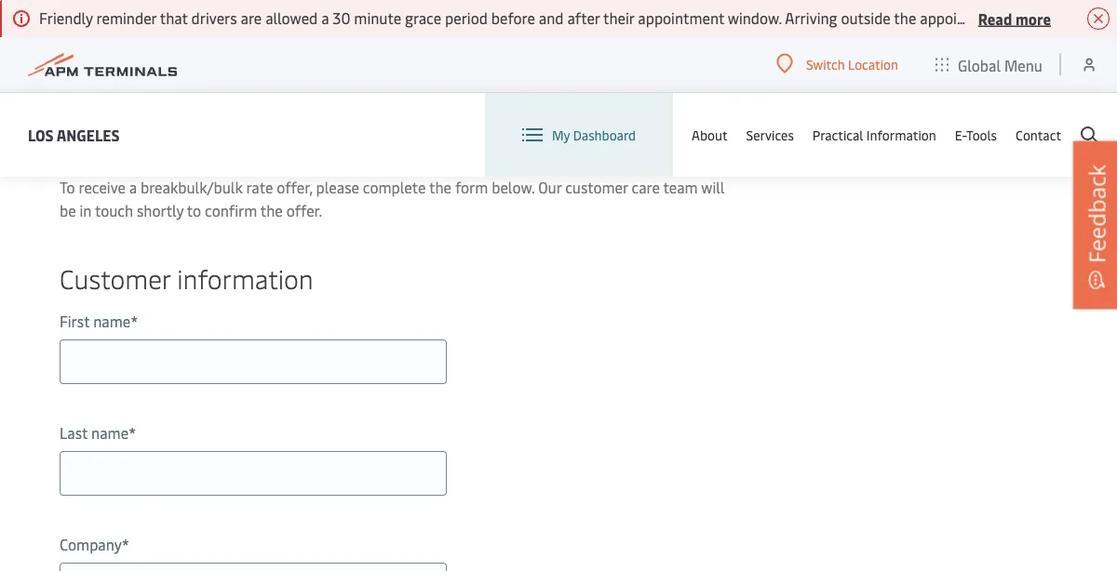 Task type: locate. For each thing, give the bounding box(es) containing it.
0 vertical spatial name
[[93, 311, 131, 331]]

0 vertical spatial to
[[407, 47, 421, 67]]

company
[[60, 535, 122, 555]]

los angeles link
[[28, 123, 120, 147]]

receive
[[79, 177, 126, 197]]

los
[[28, 125, 54, 145]]

project
[[281, 16, 328, 36]]

1 vertical spatial name
[[91, 423, 129, 443]]

and
[[449, 47, 474, 67]]

on
[[146, 16, 163, 36]]

intermodal infrastructure with immediate access to rail and road.
[[78, 47, 512, 67]]

name right first
[[93, 311, 131, 331]]

read
[[978, 8, 1012, 28]]

shortly
[[137, 201, 184, 221]]

with
[[252, 47, 282, 67]]

name right last
[[91, 423, 129, 443]]

Last name text field
[[60, 452, 447, 496]]

switch location
[[806, 55, 898, 73]]

rate
[[246, 177, 273, 197]]

our
[[538, 177, 562, 197]]

a inside to receive a breakbulk/bulk rate offer, please complete the form below. our customer care team will be in touch shortly to confirm the offer.
[[129, 177, 137, 197]]

0 horizontal spatial to
[[187, 201, 201, 221]]

flexibility
[[78, 16, 143, 36]]

information
[[177, 260, 313, 296]]

the down rate
[[260, 201, 283, 221]]

a
[[189, 93, 206, 138], [129, 177, 137, 197]]

1 vertical spatial to
[[187, 201, 201, 221]]

angeles
[[57, 125, 120, 145]]

dashboard
[[573, 126, 636, 144]]

in
[[80, 201, 92, 221]]

0 vertical spatial the
[[429, 177, 452, 197]]

commitments
[[401, 16, 495, 36]]

to
[[407, 47, 421, 67], [187, 201, 201, 221]]

a down the infrastructure
[[189, 93, 206, 138]]

to down the breakbulk/bulk
[[187, 201, 201, 221]]

1 vertical spatial a
[[129, 177, 137, 197]]

quote
[[214, 93, 304, 138]]

global
[[958, 55, 1001, 75]]

name for last name
[[91, 423, 129, 443]]

request
[[60, 93, 180, 138]]

0 vertical spatial a
[[189, 93, 206, 138]]

infrastructure
[[156, 47, 249, 67]]

0 horizontal spatial a
[[129, 177, 137, 197]]

care
[[632, 177, 660, 197]]

a up touch
[[129, 177, 137, 197]]

First name text field
[[60, 340, 447, 384]]

confirm
[[205, 201, 257, 221]]

to inside to receive a breakbulk/bulk rate offer, please complete the form below. our customer care team will be in touch shortly to confirm the offer.
[[187, 201, 201, 221]]

1 horizontal spatial a
[[189, 93, 206, 138]]

to
[[60, 177, 75, 197]]

form
[[455, 177, 488, 197]]

be
[[60, 201, 76, 221]]

0 horizontal spatial the
[[260, 201, 283, 221]]

menu
[[1004, 55, 1043, 75]]

read more button
[[978, 7, 1051, 30]]

below.
[[492, 177, 535, 197]]

the left form
[[429, 177, 452, 197]]

complete
[[363, 177, 426, 197]]

Company text field
[[60, 563, 447, 572]]

will
[[701, 177, 725, 197]]

name
[[93, 311, 131, 331], [91, 423, 129, 443]]

the
[[429, 177, 452, 197], [260, 201, 283, 221]]

1 horizontal spatial the
[[429, 177, 452, 197]]

first
[[60, 311, 90, 331]]

to left rail
[[407, 47, 421, 67]]

price
[[167, 16, 200, 36]]

feedback
[[1081, 165, 1112, 263]]

to receive a breakbulk/bulk rate offer, please complete the form below. our customer care team will be in touch shortly to confirm the offer.
[[60, 177, 725, 221]]

global menu
[[958, 55, 1043, 75]]

my
[[552, 126, 570, 144]]



Task type: describe. For each thing, give the bounding box(es) containing it.
please
[[316, 177, 359, 197]]

intermodal
[[78, 47, 152, 67]]

volume
[[348, 16, 398, 36]]

first name
[[60, 311, 131, 331]]

or
[[331, 16, 345, 36]]

my dashboard button
[[522, 93, 636, 177]]

los angeles
[[28, 125, 120, 145]]

rail
[[425, 47, 446, 67]]

more
[[1016, 8, 1051, 28]]

global menu button
[[917, 37, 1061, 93]]

offer.
[[286, 201, 322, 221]]

switch
[[806, 55, 845, 73]]

for
[[258, 16, 277, 36]]

scheme
[[203, 16, 254, 36]]

team
[[663, 177, 698, 197]]

location
[[848, 55, 898, 73]]

close alert image
[[1087, 7, 1110, 30]]

access
[[360, 47, 404, 67]]

flexibility on price scheme for project or volume commitments
[[78, 16, 495, 36]]

customer
[[565, 177, 628, 197]]

request a quote
[[60, 93, 304, 138]]

1 vertical spatial the
[[260, 201, 283, 221]]

last name
[[60, 423, 129, 443]]

feedback button
[[1073, 141, 1117, 309]]

last
[[60, 423, 88, 443]]

road.
[[478, 47, 512, 67]]

read more
[[978, 8, 1051, 28]]

immediate
[[285, 47, 356, 67]]

breakbulk/bulk
[[141, 177, 243, 197]]

offer,
[[277, 177, 312, 197]]

customer
[[60, 260, 171, 296]]

name for first name
[[93, 311, 131, 331]]

customer information
[[60, 260, 313, 296]]

touch
[[95, 201, 133, 221]]

1 horizontal spatial to
[[407, 47, 421, 67]]

my dashboard
[[552, 126, 636, 144]]

switch location button
[[776, 54, 898, 74]]



Task type: vqa. For each thing, say whether or not it's contained in the screenshot.
Los Angeles link at the top of page
yes



